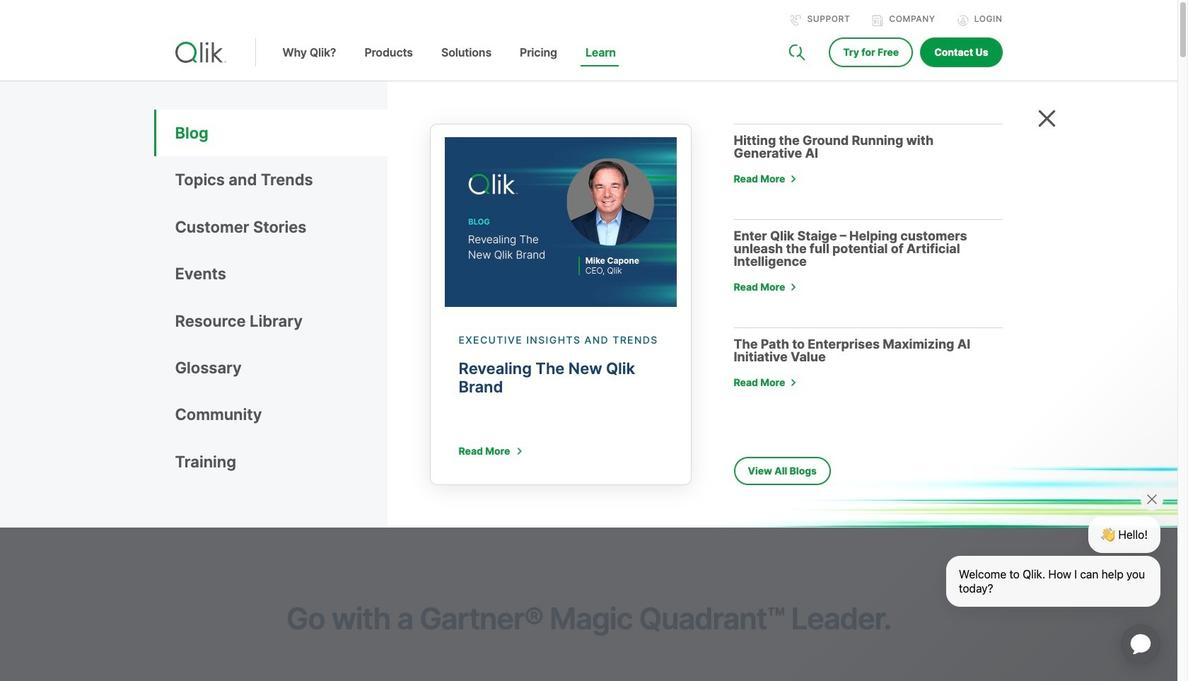 Task type: vqa. For each thing, say whether or not it's contained in the screenshot.
Login icon
yes



Task type: describe. For each thing, give the bounding box(es) containing it.
close search image
[[1038, 110, 1056, 127]]

login image
[[957, 15, 969, 26]]

qlik image
[[175, 42, 226, 63]]



Task type: locate. For each thing, give the bounding box(es) containing it.
support image
[[790, 15, 802, 26]]

headshot of mike capone, ceo, qlik and the text "revealing the new qlik brand" image
[[442, 135, 679, 309]]

company image
[[872, 15, 884, 26]]

application
[[1104, 607, 1178, 681]]



